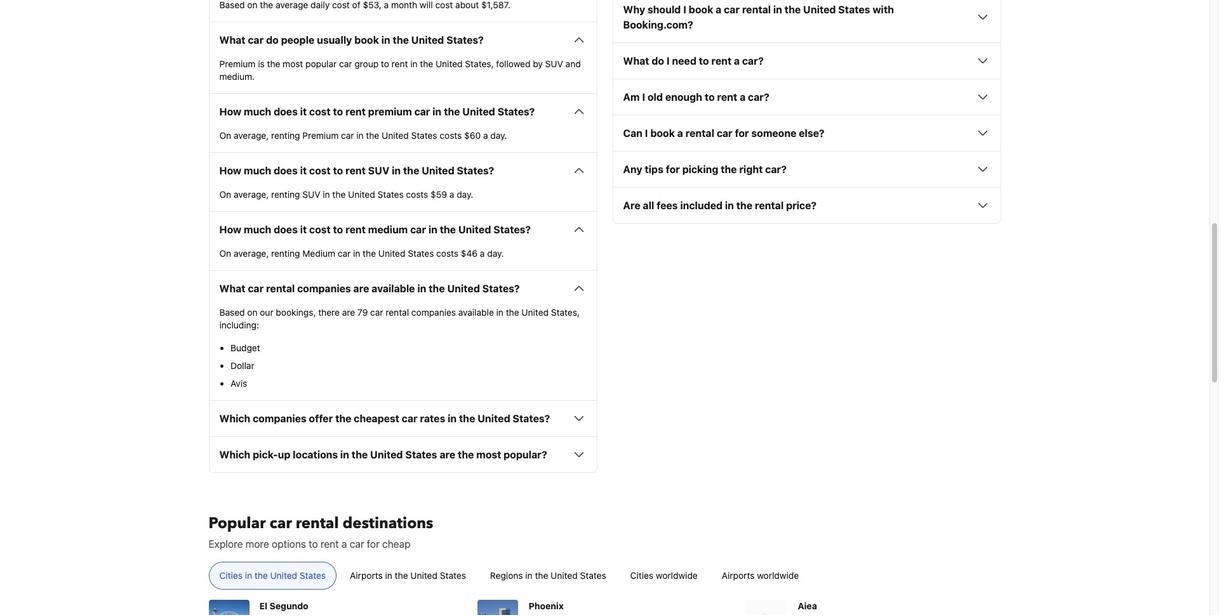Task type: vqa. For each thing, say whether or not it's contained in the screenshot.
the left of
no



Task type: locate. For each thing, give the bounding box(es) containing it.
it inside dropdown button
[[300, 106, 307, 118]]

premium up medium.
[[219, 59, 256, 69]]

how much does it cost to rent premium car in the united states? button
[[219, 104, 586, 120]]

costs left $46
[[436, 248, 458, 259]]

average, for how much does it cost to rent suv in the united states?
[[234, 189, 269, 200]]

much for how much does it cost to rent premium car in the united states?
[[244, 106, 271, 118]]

how
[[219, 106, 241, 118], [219, 165, 241, 177], [219, 224, 241, 236]]

2 vertical spatial much
[[244, 224, 271, 236]]

what for what car do people usually book in the united states?
[[219, 34, 245, 46]]

0 vertical spatial day.
[[490, 130, 507, 141]]

do left 'people'
[[266, 34, 279, 46]]

rent right options
[[321, 539, 339, 551]]

united
[[803, 4, 836, 15], [411, 34, 444, 46], [436, 59, 463, 69], [462, 106, 495, 118], [382, 130, 409, 141], [422, 165, 454, 177], [348, 189, 375, 200], [458, 224, 491, 236], [378, 248, 405, 259], [447, 283, 480, 295], [522, 307, 549, 318], [478, 413, 510, 425], [370, 450, 403, 461], [270, 571, 297, 582], [410, 571, 437, 582], [551, 571, 578, 582]]

day. for how much does it cost to rent medium car in the united states?
[[487, 248, 504, 259]]

does inside dropdown button
[[274, 106, 298, 118]]

1 vertical spatial suv
[[368, 165, 389, 177]]

3 how from the top
[[219, 224, 241, 236]]

i left need
[[667, 55, 670, 67]]

any tips for picking the right car? button
[[623, 162, 990, 177]]

2 vertical spatial it
[[300, 224, 307, 236]]

it down "popular"
[[300, 106, 307, 118]]

0 vertical spatial renting
[[271, 130, 300, 141]]

2 vertical spatial renting
[[271, 248, 300, 259]]

1 average, from the top
[[234, 130, 269, 141]]

car? right right
[[765, 164, 787, 175]]

options
[[272, 539, 306, 551]]

do inside 'what do i need to rent a car?' 'dropdown button'
[[652, 55, 664, 67]]

medium
[[302, 248, 335, 259]]

how for how much does it cost to rent suv in the united states?
[[219, 165, 241, 177]]

1 vertical spatial do
[[652, 55, 664, 67]]

1 horizontal spatial suv
[[368, 165, 389, 177]]

airports inside button
[[350, 571, 383, 582]]

2 horizontal spatial book
[[689, 4, 713, 15]]

1 vertical spatial average,
[[234, 189, 269, 200]]

2 vertical spatial how
[[219, 224, 241, 236]]

on average, renting medium car in the united states costs $46 a day.
[[219, 248, 504, 259]]

day. right $59
[[457, 189, 473, 200]]

to up the on average, renting premium car in the united states costs $60 a day.
[[333, 106, 343, 118]]

which inside dropdown button
[[219, 450, 250, 461]]

1 horizontal spatial airports
[[722, 571, 755, 582]]

day. right $60
[[490, 130, 507, 141]]

premium
[[368, 106, 412, 118]]

suv down the how much does it cost to rent suv in the united states?
[[302, 189, 320, 200]]

to right enough
[[705, 92, 715, 103]]

cities worldwide
[[630, 571, 698, 582]]

1 horizontal spatial most
[[476, 450, 501, 461]]

costs for premium
[[440, 130, 462, 141]]

followed
[[496, 59, 530, 69]]

cost for premium
[[309, 106, 331, 118]]

cheap car rental in aiea image
[[747, 601, 788, 616]]

most left popular?
[[476, 450, 501, 461]]

there
[[318, 307, 340, 318]]

2 vertical spatial for
[[367, 539, 380, 551]]

rent inside dropdown button
[[345, 106, 366, 118]]

0 horizontal spatial book
[[354, 34, 379, 46]]

how inside how much does it cost to rent suv in the united states? "dropdown button"
[[219, 165, 241, 177]]

0 horizontal spatial do
[[266, 34, 279, 46]]

2 cities from the left
[[630, 571, 653, 582]]

pick-
[[253, 450, 278, 461]]

airports for airports in the united states
[[350, 571, 383, 582]]

do inside what car do people usually book in the united states? dropdown button
[[266, 34, 279, 46]]

what inside dropdown button
[[219, 34, 245, 46]]

companies up "there"
[[297, 283, 351, 295]]

book inside dropdown button
[[354, 34, 379, 46]]

2 worldwide from the left
[[757, 571, 799, 582]]

it inside dropdown button
[[300, 224, 307, 236]]

2 much from the top
[[244, 165, 271, 177]]

0 vertical spatial how
[[219, 106, 241, 118]]

states down rates
[[405, 450, 437, 461]]

0 horizontal spatial available
[[372, 283, 415, 295]]

$60
[[464, 130, 481, 141]]

2 vertical spatial cost
[[309, 224, 331, 236]]

states up el segundo link
[[300, 571, 326, 582]]

2 which from the top
[[219, 450, 250, 461]]

1 vertical spatial how
[[219, 165, 241, 177]]

2 vertical spatial does
[[274, 224, 298, 236]]

0 vertical spatial book
[[689, 4, 713, 15]]

airports inside button
[[722, 571, 755, 582]]

does for how much does it cost to rent medium car in the united states?
[[274, 224, 298, 236]]

1 horizontal spatial available
[[458, 307, 494, 318]]

3 it from the top
[[300, 224, 307, 236]]

3 cost from the top
[[309, 224, 331, 236]]

united inside dropdown button
[[411, 34, 444, 46]]

1 horizontal spatial book
[[650, 128, 675, 139]]

0 vertical spatial which
[[219, 413, 250, 425]]

2 cost from the top
[[309, 165, 331, 177]]

are
[[353, 283, 369, 295], [342, 307, 355, 318], [440, 450, 455, 461]]

the
[[785, 4, 801, 15], [393, 34, 409, 46], [267, 59, 280, 69], [420, 59, 433, 69], [444, 106, 460, 118], [366, 130, 379, 141], [721, 164, 737, 175], [403, 165, 419, 177], [332, 189, 346, 200], [736, 200, 752, 212], [440, 224, 456, 236], [363, 248, 376, 259], [429, 283, 445, 295], [506, 307, 519, 318], [335, 413, 351, 425], [459, 413, 475, 425], [352, 450, 368, 461], [458, 450, 474, 461], [254, 571, 268, 582], [395, 571, 408, 582], [535, 571, 548, 582]]

a inside 'what do i need to rent a car?' 'dropdown button'
[[734, 55, 740, 67]]

2 does from the top
[[274, 165, 298, 177]]

1 renting from the top
[[271, 130, 300, 141]]

to inside 'dropdown button'
[[699, 55, 709, 67]]

rent up the on average, renting premium car in the united states costs $60 a day.
[[345, 106, 366, 118]]

0 horizontal spatial cities
[[219, 571, 243, 582]]

states inside why should i book a car rental in the united states with booking.com?
[[838, 4, 870, 15]]

renting
[[271, 130, 300, 141], [271, 189, 300, 200], [271, 248, 300, 259]]

day. right $46
[[487, 248, 504, 259]]

2 average, from the top
[[234, 189, 269, 200]]

tab list
[[198, 563, 1011, 591]]

0 vertical spatial states,
[[465, 59, 494, 69]]

a down enough
[[677, 128, 683, 139]]

for right tips
[[666, 164, 680, 175]]

0 vertical spatial suv
[[545, 59, 563, 69]]

3 renting from the top
[[271, 248, 300, 259]]

0 horizontal spatial worldwide
[[656, 571, 698, 582]]

popular
[[209, 514, 266, 535]]

worldwide
[[656, 571, 698, 582], [757, 571, 799, 582]]

book
[[689, 4, 713, 15], [354, 34, 379, 46], [650, 128, 675, 139]]

to up on average, renting suv in the united states costs $59 a day. at the top of the page
[[333, 165, 343, 177]]

car
[[724, 4, 740, 15], [248, 34, 264, 46], [339, 59, 352, 69], [414, 106, 430, 118], [717, 128, 732, 139], [341, 130, 354, 141], [410, 224, 426, 236], [338, 248, 351, 259], [248, 283, 264, 295], [370, 307, 383, 318], [402, 413, 418, 425], [270, 514, 292, 535], [350, 539, 364, 551]]

1 vertical spatial it
[[300, 165, 307, 177]]

cost for suv
[[309, 165, 331, 177]]

1 vertical spatial renting
[[271, 189, 300, 200]]

1 it from the top
[[300, 106, 307, 118]]

in inside premium is the most popular car group to rent in the united states, followed by suv and medium.
[[410, 59, 417, 69]]

1 vertical spatial what
[[623, 55, 649, 67]]

which for which pick-up locations in the united states are the most popular?
[[219, 450, 250, 461]]

rental inside popular car rental destinations explore more options to rent a car for cheap
[[296, 514, 339, 535]]

companies up up
[[253, 413, 306, 425]]

what for what do i need to rent a car?
[[623, 55, 649, 67]]

worldwide inside button
[[757, 571, 799, 582]]

i left old
[[642, 92, 645, 103]]

avis
[[230, 379, 247, 389]]

cost
[[309, 106, 331, 118], [309, 165, 331, 177], [309, 224, 331, 236]]

0 vertical spatial average,
[[234, 130, 269, 141]]

much for how much does it cost to rent suv in the united states?
[[244, 165, 271, 177]]

2 vertical spatial costs
[[436, 248, 458, 259]]

does
[[274, 106, 298, 118], [274, 165, 298, 177], [274, 224, 298, 236]]

rent
[[711, 55, 732, 67], [392, 59, 408, 69], [717, 92, 737, 103], [345, 106, 366, 118], [345, 165, 366, 177], [345, 224, 366, 236], [321, 539, 339, 551]]

united inside why should i book a car rental in the united states with booking.com?
[[803, 4, 836, 15]]

0 vertical spatial car?
[[742, 55, 764, 67]]

are
[[623, 200, 640, 212]]

suv down the on average, renting premium car in the united states costs $60 a day.
[[368, 165, 389, 177]]

3 much from the top
[[244, 224, 271, 236]]

0 horizontal spatial airports
[[350, 571, 383, 582]]

1 how from the top
[[219, 106, 241, 118]]

2 vertical spatial suv
[[302, 189, 320, 200]]

2 it from the top
[[300, 165, 307, 177]]

which inside dropdown button
[[219, 413, 250, 425]]

car? inside 'dropdown button'
[[742, 55, 764, 67]]

0 vertical spatial are
[[353, 283, 369, 295]]

0 vertical spatial available
[[372, 283, 415, 295]]

which pick-up locations in the united states are the most popular?
[[219, 450, 547, 461]]

cities inside cities in the united states button
[[219, 571, 243, 582]]

car inside which companies offer the cheapest car rates  in the united states? dropdown button
[[402, 413, 418, 425]]

budget
[[230, 343, 260, 354]]

1 vertical spatial car?
[[748, 92, 769, 103]]

1 vertical spatial much
[[244, 165, 271, 177]]

to right group
[[381, 59, 389, 69]]

can
[[623, 128, 642, 139]]

cost inside dropdown button
[[309, 224, 331, 236]]

1 on from the top
[[219, 130, 231, 141]]

1 much from the top
[[244, 106, 271, 118]]

i right should
[[683, 4, 686, 15]]

usually
[[317, 34, 352, 46]]

companies down what car rental companies are available in the united states? 'dropdown button'
[[411, 307, 456, 318]]

book right can
[[650, 128, 675, 139]]

states? inside what car rental companies are available in the united states? 'dropdown button'
[[482, 283, 520, 295]]

1 vertical spatial does
[[274, 165, 298, 177]]

2 how from the top
[[219, 165, 241, 177]]

for left the 'cheap'
[[367, 539, 380, 551]]

1 vertical spatial for
[[666, 164, 680, 175]]

book up group
[[354, 34, 379, 46]]

how for how much does it cost to rent medium car in the united states?
[[219, 224, 241, 236]]

to up medium
[[333, 224, 343, 236]]

1 horizontal spatial for
[[666, 164, 680, 175]]

states down how much does it cost to rent suv in the united states? "dropdown button"
[[377, 189, 404, 200]]

1 horizontal spatial do
[[652, 55, 664, 67]]

states left 'with'
[[838, 4, 870, 15]]

a down destinations
[[342, 539, 347, 551]]

0 vertical spatial most
[[283, 59, 303, 69]]

available inside based on our bookings, there are 79 car rental companies available in the united states, including:
[[458, 307, 494, 318]]

0 horizontal spatial most
[[283, 59, 303, 69]]

are left 79
[[342, 307, 355, 318]]

does inside "dropdown button"
[[274, 165, 298, 177]]

states
[[838, 4, 870, 15], [411, 130, 437, 141], [377, 189, 404, 200], [408, 248, 434, 259], [405, 450, 437, 461], [300, 571, 326, 582], [440, 571, 466, 582], [580, 571, 606, 582]]

a down why should i book a car rental in the united states with booking.com?
[[734, 55, 740, 67]]

rent up on average, renting suv in the united states costs $59 a day. at the top of the page
[[345, 165, 366, 177]]

3 average, from the top
[[234, 248, 269, 259]]

with
[[873, 4, 894, 15]]

available
[[372, 283, 415, 295], [458, 307, 494, 318]]

a right should
[[716, 4, 721, 15]]

premium up the how much does it cost to rent suv in the united states?
[[302, 130, 339, 141]]

cost up on average, renting suv in the united states costs $59 a day. at the top of the page
[[309, 165, 331, 177]]

2 horizontal spatial for
[[735, 128, 749, 139]]

cities for cities worldwide
[[630, 571, 653, 582]]

costs
[[440, 130, 462, 141], [406, 189, 428, 200], [436, 248, 458, 259]]

rental inside based on our bookings, there are 79 car rental companies available in the united states, including:
[[386, 307, 409, 318]]

0 vertical spatial does
[[274, 106, 298, 118]]

cost down "popular"
[[309, 106, 331, 118]]

to right options
[[309, 539, 318, 551]]

2 renting from the top
[[271, 189, 300, 200]]

2 vertical spatial car?
[[765, 164, 787, 175]]

it for premium
[[300, 106, 307, 118]]

0 vertical spatial on
[[219, 130, 231, 141]]

in inside based on our bookings, there are 79 car rental companies available in the united states, including:
[[496, 307, 503, 318]]

popular car rental destinations explore more options to rent a car for cheap
[[209, 514, 433, 551]]

does for how much does it cost to rent premium car in the united states?
[[274, 106, 298, 118]]

1 vertical spatial book
[[354, 34, 379, 46]]

car? inside dropdown button
[[748, 92, 769, 103]]

it inside "dropdown button"
[[300, 165, 307, 177]]

states,
[[465, 59, 494, 69], [551, 307, 580, 318]]

1 horizontal spatial worldwide
[[757, 571, 799, 582]]

what for what car rental companies are available in the united states?
[[219, 283, 245, 295]]

1 worldwide from the left
[[656, 571, 698, 582]]

cheap car rental in el segundo image
[[209, 601, 249, 616]]

united inside "dropdown button"
[[422, 165, 454, 177]]

premium
[[219, 59, 256, 69], [302, 130, 339, 141]]

cities worldwide button
[[619, 563, 708, 591]]

0 vertical spatial costs
[[440, 130, 462, 141]]

car? up the someone
[[748, 92, 769, 103]]

cities
[[219, 571, 243, 582], [630, 571, 653, 582]]

much inside dropdown button
[[244, 106, 271, 118]]

which down avis
[[219, 413, 250, 425]]

car inside why should i book a car rental in the united states with booking.com?
[[724, 4, 740, 15]]

much inside "dropdown button"
[[244, 165, 271, 177]]

to right need
[[699, 55, 709, 67]]

suv inside how much does it cost to rent suv in the united states? "dropdown button"
[[368, 165, 389, 177]]

2 vertical spatial on
[[219, 248, 231, 259]]

what up the am
[[623, 55, 649, 67]]

1 vertical spatial states,
[[551, 307, 580, 318]]

suv inside premium is the most popular car group to rent in the united states, followed by suv and medium.
[[545, 59, 563, 69]]

cost inside "dropdown button"
[[309, 165, 331, 177]]

states, inside based on our bookings, there are 79 car rental companies available in the united states, including:
[[551, 307, 580, 318]]

0 vertical spatial for
[[735, 128, 749, 139]]

do left need
[[652, 55, 664, 67]]

1 cities from the left
[[219, 571, 243, 582]]

1 vertical spatial which
[[219, 450, 250, 461]]

which left pick-
[[219, 450, 250, 461]]

companies inside 'dropdown button'
[[297, 283, 351, 295]]

most
[[283, 59, 303, 69], [476, 450, 501, 461]]

2 on from the top
[[219, 189, 231, 200]]

2 vertical spatial average,
[[234, 248, 269, 259]]

1 cost from the top
[[309, 106, 331, 118]]

a right $46
[[480, 248, 485, 259]]

1 does from the top
[[274, 106, 298, 118]]

1 vertical spatial day.
[[457, 189, 473, 200]]

what car rental companies are available in the united states?
[[219, 283, 520, 295]]

0 vertical spatial do
[[266, 34, 279, 46]]

airports worldwide button
[[711, 563, 810, 591]]

a inside can i book a rental car for someone else? dropdown button
[[677, 128, 683, 139]]

a right $59
[[449, 189, 454, 200]]

renting for how much does it cost to rent premium car in the united states?
[[271, 130, 300, 141]]

rent right need
[[711, 55, 732, 67]]

1 vertical spatial most
[[476, 450, 501, 461]]

car inside what car rental companies are available in the united states? 'dropdown button'
[[248, 283, 264, 295]]

0 horizontal spatial premium
[[219, 59, 256, 69]]

what do i need to rent a car? button
[[623, 54, 990, 69]]

airports up the cheap car rental in aiea image
[[722, 571, 755, 582]]

aiea
[[798, 601, 817, 612]]

are inside based on our bookings, there are 79 car rental companies available in the united states, including:
[[342, 307, 355, 318]]

rent down what car do people usually book in the united states? dropdown button
[[392, 59, 408, 69]]

2 horizontal spatial suv
[[545, 59, 563, 69]]

2 airports from the left
[[722, 571, 755, 582]]

1 vertical spatial premium
[[302, 130, 339, 141]]

average,
[[234, 130, 269, 141], [234, 189, 269, 200], [234, 248, 269, 259]]

cost up medium
[[309, 224, 331, 236]]

0 vertical spatial cost
[[309, 106, 331, 118]]

how inside 'how much does it cost to rent medium car in the united states?' dropdown button
[[219, 224, 241, 236]]

what do i need to rent a car?
[[623, 55, 764, 67]]

more
[[246, 539, 269, 551]]

1 which from the top
[[219, 413, 250, 425]]

0 vertical spatial what
[[219, 34, 245, 46]]

0 vertical spatial it
[[300, 106, 307, 118]]

0 horizontal spatial states,
[[465, 59, 494, 69]]

aiea link
[[747, 591, 942, 616]]

phoenix
[[529, 601, 564, 612]]

the inside 'dropdown button'
[[721, 164, 737, 175]]

states left regions
[[440, 571, 466, 582]]

what up the based
[[219, 283, 245, 295]]

suv right by
[[545, 59, 563, 69]]

1 airports from the left
[[350, 571, 383, 582]]

for
[[735, 128, 749, 139], [666, 164, 680, 175], [367, 539, 380, 551]]

airports worldwide
[[722, 571, 799, 582]]

much inside dropdown button
[[244, 224, 271, 236]]

most down 'people'
[[283, 59, 303, 69]]

1 vertical spatial available
[[458, 307, 494, 318]]

states? inside how much does it cost to rent premium car in the united states? dropdown button
[[497, 106, 535, 118]]

cities for cities in the united states
[[219, 571, 243, 582]]

0 vertical spatial premium
[[219, 59, 256, 69]]

1 vertical spatial cost
[[309, 165, 331, 177]]

cheap car rental in phoenix image
[[478, 601, 518, 616]]

2 vertical spatial book
[[650, 128, 675, 139]]

in inside 'dropdown button'
[[417, 283, 426, 295]]

0 horizontal spatial suv
[[302, 189, 320, 200]]

car? down why should i book a car rental in the united states with booking.com?
[[742, 55, 764, 67]]

states?
[[446, 34, 484, 46], [497, 106, 535, 118], [457, 165, 494, 177], [493, 224, 531, 236], [482, 283, 520, 295], [513, 413, 550, 425]]

car inside based on our bookings, there are 79 car rental companies available in the united states, including:
[[370, 307, 383, 318]]

how inside how much does it cost to rent premium car in the united states? dropdown button
[[219, 106, 241, 118]]

am
[[623, 92, 640, 103]]

3 on from the top
[[219, 248, 231, 259]]

the inside 'dropdown button'
[[429, 283, 445, 295]]

most inside dropdown button
[[476, 450, 501, 461]]

airports down the 'cheap'
[[350, 571, 383, 582]]

popular?
[[504, 450, 547, 461]]

rent inside popular car rental destinations explore more options to rent a car for cheap
[[321, 539, 339, 551]]

day.
[[490, 130, 507, 141], [457, 189, 473, 200], [487, 248, 504, 259]]

segundo
[[270, 601, 308, 612]]

group
[[354, 59, 378, 69]]

2 vertical spatial companies
[[253, 413, 306, 425]]

1 horizontal spatial states,
[[551, 307, 580, 318]]

3 does from the top
[[274, 224, 298, 236]]

are down rates
[[440, 450, 455, 461]]

cities inside cities worldwide button
[[630, 571, 653, 582]]

1 vertical spatial companies
[[411, 307, 456, 318]]

a inside popular car rental destinations explore more options to rent a car for cheap
[[342, 539, 347, 551]]

costs left $59
[[406, 189, 428, 200]]

states down how much does it cost to rent premium car in the united states? dropdown button
[[411, 130, 437, 141]]

2 vertical spatial day.
[[487, 248, 504, 259]]

costs for medium
[[436, 248, 458, 259]]

2 vertical spatial are
[[440, 450, 455, 461]]

0 vertical spatial much
[[244, 106, 271, 118]]

bookings,
[[276, 307, 316, 318]]

1 horizontal spatial cities
[[630, 571, 653, 582]]

i inside why should i book a car rental in the united states with booking.com?
[[683, 4, 686, 15]]

do
[[266, 34, 279, 46], [652, 55, 664, 67]]

the inside dropdown button
[[393, 34, 409, 46]]

the inside based on our bookings, there are 79 car rental companies available in the united states, including:
[[506, 307, 519, 318]]

1 vertical spatial are
[[342, 307, 355, 318]]

united inside premium is the most popular car group to rent in the united states, followed by suv and medium.
[[436, 59, 463, 69]]

it up on average, renting suv in the united states costs $59 a day. at the top of the page
[[300, 165, 307, 177]]

in inside "dropdown button"
[[392, 165, 401, 177]]

renting for how much does it cost to rent medium car in the united states?
[[271, 248, 300, 259]]

1 vertical spatial on
[[219, 189, 231, 200]]

does inside dropdown button
[[274, 224, 298, 236]]

costs left $60
[[440, 130, 462, 141]]

0 vertical spatial companies
[[297, 283, 351, 295]]

car?
[[742, 55, 764, 67], [748, 92, 769, 103], [765, 164, 787, 175]]

a
[[716, 4, 721, 15], [734, 55, 740, 67], [740, 92, 746, 103], [677, 128, 683, 139], [483, 130, 488, 141], [449, 189, 454, 200], [480, 248, 485, 259], [342, 539, 347, 551]]

what up medium.
[[219, 34, 245, 46]]

$59
[[431, 189, 447, 200]]

states inside dropdown button
[[405, 450, 437, 461]]

available down $46
[[458, 307, 494, 318]]

a up can i book a rental car for someone else?
[[740, 92, 746, 103]]

2 vertical spatial what
[[219, 283, 245, 295]]

for left the someone
[[735, 128, 749, 139]]

for inside 'dropdown button'
[[666, 164, 680, 175]]

airports in the united states
[[350, 571, 466, 582]]

fees
[[657, 200, 678, 212]]

it up medium
[[300, 224, 307, 236]]

are up 79
[[353, 283, 369, 295]]

0 horizontal spatial for
[[367, 539, 380, 551]]

available up based on our bookings, there are 79 car rental companies available in the united states, including:
[[372, 283, 415, 295]]

book right should
[[689, 4, 713, 15]]



Task type: describe. For each thing, give the bounding box(es) containing it.
can i book a rental car for someone else?
[[623, 128, 824, 139]]

how much does it cost to rent premium car in the united states?
[[219, 106, 535, 118]]

which companies offer the cheapest car rates  in the united states? button
[[219, 412, 586, 427]]

how much does it cost to rent medium car in the united states? button
[[219, 222, 586, 238]]

united inside based on our bookings, there are 79 car rental companies available in the united states, including:
[[522, 307, 549, 318]]

states, inside premium is the most popular car group to rent in the united states, followed by suv and medium.
[[465, 59, 494, 69]]

worldwide for airports worldwide
[[757, 571, 799, 582]]

in inside dropdown button
[[381, 34, 390, 46]]

are inside 'dropdown button'
[[353, 283, 369, 295]]

booking.com?
[[623, 19, 693, 31]]

rates
[[420, 413, 445, 425]]

on for how much does it cost to rent suv in the united states?
[[219, 189, 231, 200]]

cities in the united states button
[[209, 563, 337, 591]]

am i old enough to rent a car? button
[[623, 90, 990, 105]]

any
[[623, 164, 642, 175]]

a inside why should i book a car rental in the united states with booking.com?
[[716, 4, 721, 15]]

1 vertical spatial costs
[[406, 189, 428, 200]]

airports in the united states button
[[339, 563, 477, 591]]

states? inside which companies offer the cheapest car rates  in the united states? dropdown button
[[513, 413, 550, 425]]

based
[[219, 307, 245, 318]]

cost for medium
[[309, 224, 331, 236]]

how much does it cost to rent suv in the united states?
[[219, 165, 494, 177]]

on
[[247, 307, 257, 318]]

up
[[278, 450, 290, 461]]

i right can
[[645, 128, 648, 139]]

on average, renting premium car in the united states costs $60 a day.
[[219, 130, 507, 141]]

states? inside 'how much does it cost to rent medium car in the united states?' dropdown button
[[493, 224, 531, 236]]

old
[[648, 92, 663, 103]]

much for how much does it cost to rent medium car in the united states?
[[244, 224, 271, 236]]

in inside why should i book a car rental in the united states with booking.com?
[[773, 4, 782, 15]]

am i old enough to rent a car?
[[623, 92, 769, 103]]

it for medium
[[300, 224, 307, 236]]

dollar
[[230, 361, 254, 372]]

the inside "dropdown button"
[[403, 165, 419, 177]]

what car rental companies are available in the united states? button
[[219, 281, 586, 297]]

how much does it cost to rent medium car in the united states?
[[219, 224, 531, 236]]

el segundo link
[[209, 591, 402, 616]]

car inside what car do people usually book in the united states? dropdown button
[[248, 34, 264, 46]]

79
[[357, 307, 368, 318]]

a right $60
[[483, 130, 488, 141]]

regions in the united states
[[490, 571, 606, 582]]

cities in the united states
[[219, 571, 326, 582]]

does for how much does it cost to rent suv in the united states?
[[274, 165, 298, 177]]

regions in the united states button
[[479, 563, 617, 591]]

offer
[[309, 413, 333, 425]]

rental inside why should i book a car rental in the united states with booking.com?
[[742, 4, 771, 15]]

why should i book a car rental in the united states with booking.com? button
[[623, 2, 990, 33]]

car inside how much does it cost to rent premium car in the united states? dropdown button
[[414, 106, 430, 118]]

for inside dropdown button
[[735, 128, 749, 139]]

based on our bookings, there are 79 car rental companies available in the united states, including:
[[219, 307, 580, 331]]

companies inside based on our bookings, there are 79 car rental companies available in the united states, including:
[[411, 307, 456, 318]]

rental inside 'dropdown button'
[[266, 283, 295, 295]]

are all fees included in the rental price? button
[[623, 198, 990, 214]]

states down 'how much does it cost to rent medium car in the united states?' dropdown button
[[408, 248, 434, 259]]

book inside why should i book a car rental in the united states with booking.com?
[[689, 4, 713, 15]]

destinations
[[343, 514, 433, 535]]

enough
[[665, 92, 702, 103]]

rent inside premium is the most popular car group to rent in the united states, followed by suv and medium.
[[392, 59, 408, 69]]

i inside 'dropdown button'
[[667, 55, 670, 67]]

why
[[623, 4, 645, 15]]

picking
[[682, 164, 718, 175]]

to inside premium is the most popular car group to rent in the united states, followed by suv and medium.
[[381, 59, 389, 69]]

for inside popular car rental destinations explore more options to rent a car for cheap
[[367, 539, 380, 551]]

can i book a rental car for someone else? button
[[623, 126, 990, 141]]

available inside 'dropdown button'
[[372, 283, 415, 295]]

which companies offer the cheapest car rates  in the united states?
[[219, 413, 550, 425]]

price?
[[786, 200, 816, 212]]

and
[[565, 59, 581, 69]]

to inside popular car rental destinations explore more options to rent a car for cheap
[[309, 539, 318, 551]]

people
[[281, 34, 314, 46]]

popular
[[305, 59, 337, 69]]

car inside 'how much does it cost to rent medium car in the united states?' dropdown button
[[410, 224, 426, 236]]

phoenix link
[[478, 591, 672, 616]]

which for which companies offer the cheapest car rates  in the united states?
[[219, 413, 250, 425]]

which pick-up locations in the united states are the most popular? button
[[219, 448, 586, 463]]

tab list containing cities in the united states
[[198, 563, 1011, 591]]

renting for how much does it cost to rent suv in the united states?
[[271, 189, 300, 200]]

why should i book a car rental in the united states with booking.com?
[[623, 4, 894, 31]]

explore
[[209, 539, 243, 551]]

how for how much does it cost to rent premium car in the united states?
[[219, 106, 241, 118]]

are all fees included in the rental price?
[[623, 200, 816, 212]]

states? inside how much does it cost to rent suv in the united states? "dropdown button"
[[457, 165, 494, 177]]

what car do people usually book in the united states?
[[219, 34, 484, 46]]

on average, renting suv in the united states costs $59 a day.
[[219, 189, 473, 200]]

to inside dropdown button
[[333, 106, 343, 118]]

car? for what do i need to rent a car?
[[742, 55, 764, 67]]

included
[[680, 200, 723, 212]]

else?
[[799, 128, 824, 139]]

all
[[643, 200, 654, 212]]

premium is the most popular car group to rent in the united states, followed by suv and medium.
[[219, 59, 581, 82]]

someone
[[751, 128, 796, 139]]

rent up can i book a rental car for someone else?
[[717, 92, 737, 103]]

premium inside premium is the most popular car group to rent in the united states, followed by suv and medium.
[[219, 59, 256, 69]]

united inside 'dropdown button'
[[447, 283, 480, 295]]

rent inside "dropdown button"
[[345, 165, 366, 177]]

by
[[533, 59, 543, 69]]

el segundo
[[259, 601, 308, 612]]

car? inside 'dropdown button'
[[765, 164, 787, 175]]

airports for airports worldwide
[[722, 571, 755, 582]]

on for how much does it cost to rent medium car in the united states?
[[219, 248, 231, 259]]

rent inside 'dropdown button'
[[711, 55, 732, 67]]

a inside am i old enough to rent a car? dropdown button
[[740, 92, 746, 103]]

what car do people usually book in the united states? button
[[219, 33, 586, 48]]

medium
[[368, 224, 408, 236]]

states? inside what car do people usually book in the united states? dropdown button
[[446, 34, 484, 46]]

rent up the on average, renting medium car in the united states costs $46 a day.
[[345, 224, 366, 236]]

car inside premium is the most popular car group to rent in the united states, followed by suv and medium.
[[339, 59, 352, 69]]

medium.
[[219, 71, 255, 82]]

is
[[258, 59, 265, 69]]

average, for how much does it cost to rent medium car in the united states?
[[234, 248, 269, 259]]

our
[[260, 307, 273, 318]]

$46
[[461, 248, 478, 259]]

car? for am i old enough to rent a car?
[[748, 92, 769, 103]]

any tips for picking the right car?
[[623, 164, 787, 175]]

the inside why should i book a car rental in the united states with booking.com?
[[785, 4, 801, 15]]

should
[[648, 4, 681, 15]]

day. for how much does it cost to rent premium car in the united states?
[[490, 130, 507, 141]]

worldwide for cities worldwide
[[656, 571, 698, 582]]

most inside premium is the most popular car group to rent in the united states, followed by suv and medium.
[[283, 59, 303, 69]]

need
[[672, 55, 696, 67]]

locations
[[293, 450, 338, 461]]

are inside dropdown button
[[440, 450, 455, 461]]

el
[[259, 601, 267, 612]]

1 horizontal spatial premium
[[302, 130, 339, 141]]

states up phoenix link
[[580, 571, 606, 582]]

to inside "dropdown button"
[[333, 165, 343, 177]]

it for suv
[[300, 165, 307, 177]]

car inside can i book a rental car for someone else? dropdown button
[[717, 128, 732, 139]]

average, for how much does it cost to rent premium car in the united states?
[[234, 130, 269, 141]]

companies inside dropdown button
[[253, 413, 306, 425]]

regions
[[490, 571, 523, 582]]

tips
[[645, 164, 663, 175]]

on for how much does it cost to rent premium car in the united states?
[[219, 130, 231, 141]]

cheap
[[382, 539, 410, 551]]



